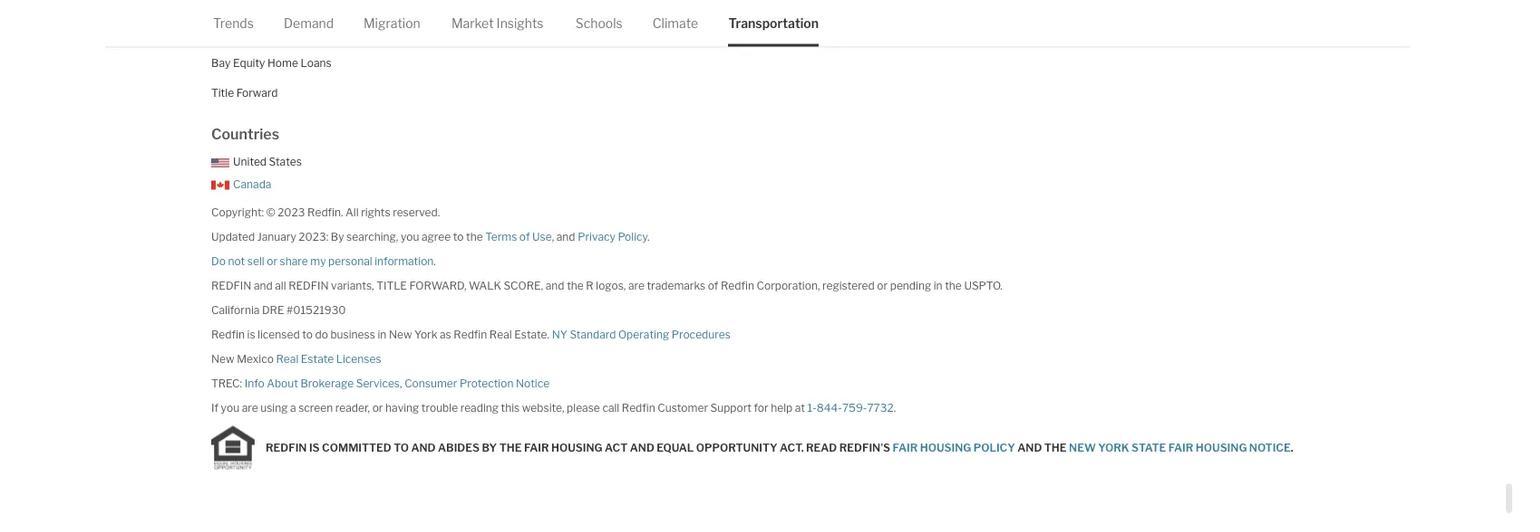 Task type: locate. For each thing, give the bounding box(es) containing it.
housing left policy
[[920, 442, 971, 455]]

united states
[[233, 156, 302, 169]]

all
[[346, 207, 359, 220]]

2 housing from the left
[[920, 442, 971, 455]]

schools
[[576, 15, 623, 31]]

fair right redfin's
[[893, 442, 918, 455]]

real up about
[[276, 354, 299, 367]]

redfin up the california
[[211, 280, 251, 293]]

1-844-759-7732 link
[[808, 403, 894, 416]]

1 vertical spatial ,
[[400, 378, 402, 391]]

0 vertical spatial real
[[490, 329, 512, 342]]

0 horizontal spatial or
[[267, 256, 277, 269]]

registered
[[822, 280, 875, 293]]

use
[[532, 231, 552, 244]]

and right to
[[411, 442, 436, 455]]

abides
[[438, 442, 480, 455]]

for
[[754, 403, 769, 416]]

1 vertical spatial are
[[242, 403, 258, 416]]

real
[[490, 329, 512, 342], [276, 354, 299, 367]]

migration link
[[364, 0, 420, 46]]

title forward button
[[211, 87, 278, 100]]

2 vertical spatial or
[[372, 403, 383, 416]]

searching,
[[346, 231, 398, 244]]

privacy
[[578, 231, 616, 244]]

or down the services
[[372, 403, 383, 416]]

and right act
[[630, 442, 654, 455]]

2 the from the left
[[1044, 442, 1067, 455]]

0 horizontal spatial real
[[276, 354, 299, 367]]

0 horizontal spatial and
[[411, 442, 436, 455]]

policy
[[974, 442, 1015, 455]]

in right 'business'
[[378, 329, 387, 342]]

walk
[[469, 280, 501, 293]]

licensed
[[258, 329, 300, 342]]

support
[[711, 403, 752, 416]]

redfin up #01521930
[[288, 280, 329, 293]]

redfin left is
[[266, 442, 307, 455]]

1 horizontal spatial and
[[630, 442, 654, 455]]

forward,
[[409, 280, 467, 293]]

redfin right as
[[454, 329, 487, 342]]

redfin right call
[[622, 403, 655, 416]]

reader,
[[335, 403, 370, 416]]

of left use
[[519, 231, 530, 244]]

info
[[245, 378, 264, 391]]

help
[[771, 403, 793, 416]]

using
[[260, 403, 288, 416]]

you
[[401, 231, 419, 244], [221, 403, 239, 416]]

the left new
[[1044, 442, 1067, 455]]

redfin for and
[[211, 280, 251, 293]]

0 vertical spatial ,
[[552, 231, 554, 244]]

0 vertical spatial of
[[519, 231, 530, 244]]

fair
[[524, 442, 549, 455], [893, 442, 918, 455], [1169, 442, 1194, 455]]

the
[[499, 442, 522, 455], [1044, 442, 1067, 455]]

0 vertical spatial new
[[389, 329, 412, 342]]

january
[[257, 231, 296, 244]]

1 fair from the left
[[524, 442, 549, 455]]

canadian flag image
[[211, 181, 229, 190]]

to left do
[[302, 329, 313, 342]]

0 horizontal spatial you
[[221, 403, 239, 416]]

trec: info about brokerage services , consumer protection notice
[[211, 378, 550, 391]]

in
[[934, 280, 943, 293], [378, 329, 387, 342]]

real left 'estate.' on the left
[[490, 329, 512, 342]]

new up trec:
[[211, 354, 235, 367]]

1 vertical spatial of
[[708, 280, 719, 293]]

rent.
[[211, 28, 238, 41]]

, up having
[[400, 378, 402, 391]]

1 horizontal spatial of
[[708, 280, 719, 293]]

the right by
[[499, 442, 522, 455]]

you right if
[[221, 403, 239, 416]]

and right policy
[[1018, 442, 1042, 455]]

2 horizontal spatial and
[[1018, 442, 1042, 455]]

of right "trademarks"
[[708, 280, 719, 293]]

0 horizontal spatial fair
[[524, 442, 549, 455]]

,
[[552, 231, 554, 244], [400, 378, 402, 391]]

the left uspto. on the right
[[945, 280, 962, 293]]

1 vertical spatial new
[[211, 354, 235, 367]]

housing left act
[[551, 442, 603, 455]]

1 vertical spatial to
[[302, 329, 313, 342]]

procedures
[[672, 329, 731, 342]]

and right use
[[557, 231, 575, 244]]

us flag image
[[211, 159, 229, 168]]

1 horizontal spatial fair
[[893, 442, 918, 455]]

title
[[376, 280, 407, 293]]

equal
[[657, 442, 694, 455]]

0 horizontal spatial of
[[519, 231, 530, 244]]

are right logos,
[[628, 280, 645, 293]]

.
[[648, 231, 650, 244], [434, 256, 436, 269], [894, 403, 896, 416], [1291, 442, 1294, 455]]

do
[[211, 256, 226, 269]]

demand link
[[284, 0, 334, 46]]

redfin left is
[[211, 329, 245, 342]]

2 horizontal spatial fair
[[1169, 442, 1194, 455]]

equal housing opportunity image
[[211, 427, 255, 471]]

0 horizontal spatial ,
[[400, 378, 402, 391]]

is
[[309, 442, 320, 455]]

if you are using a screen reader, or having trouble reading this website, please call redfin customer support for help at 1-844-759-7732 .
[[211, 403, 896, 416]]

1 the from the left
[[499, 442, 522, 455]]

trademarks
[[647, 280, 706, 293]]

, left the "privacy" at the top
[[552, 231, 554, 244]]

my
[[310, 256, 326, 269]]

transportation
[[728, 15, 819, 31]]

0 horizontal spatial new
[[211, 354, 235, 367]]

as
[[440, 329, 451, 342]]

the left r
[[567, 280, 584, 293]]

2 horizontal spatial housing
[[1196, 442, 1247, 455]]

act.
[[780, 442, 804, 455]]

1 and from the left
[[411, 442, 436, 455]]

the
[[466, 231, 483, 244], [567, 280, 584, 293], [945, 280, 962, 293]]

1 horizontal spatial are
[[628, 280, 645, 293]]

0 vertical spatial in
[[934, 280, 943, 293]]

or left pending
[[877, 280, 888, 293]]

0 horizontal spatial the
[[499, 442, 522, 455]]

redfin
[[211, 280, 251, 293], [288, 280, 329, 293], [266, 442, 307, 455]]

1 vertical spatial in
[[378, 329, 387, 342]]

the left the terms
[[466, 231, 483, 244]]

york
[[1098, 442, 1129, 455]]

1 horizontal spatial the
[[1044, 442, 1067, 455]]

updated
[[211, 231, 255, 244]]

new left york
[[389, 329, 412, 342]]

2 horizontal spatial or
[[877, 280, 888, 293]]

fair right state
[[1169, 442, 1194, 455]]

redfin is licensed to do business in new york as redfin real estate. ny standard operating procedures
[[211, 329, 731, 342]]

consumer
[[405, 378, 457, 391]]

1 housing from the left
[[551, 442, 603, 455]]

pending
[[890, 280, 931, 293]]

housing left notice
[[1196, 442, 1247, 455]]

california
[[211, 305, 260, 318]]

new york state fair housing notice link
[[1069, 442, 1291, 455]]

0 vertical spatial you
[[401, 231, 419, 244]]

759-
[[842, 403, 867, 416]]

to right agree
[[453, 231, 464, 244]]

copyright:
[[211, 207, 264, 220]]

estate
[[301, 354, 334, 367]]

1 horizontal spatial in
[[934, 280, 943, 293]]

0 horizontal spatial in
[[378, 329, 387, 342]]

ny
[[552, 329, 567, 342]]

of
[[519, 231, 530, 244], [708, 280, 719, 293]]

title forward
[[211, 87, 278, 100]]

insights
[[497, 15, 544, 31]]

schools link
[[576, 0, 623, 46]]

1 horizontal spatial real
[[490, 329, 512, 342]]

redfin for is
[[266, 442, 307, 455]]

do not sell or share my personal information link
[[211, 256, 434, 269]]

844-
[[817, 403, 842, 416]]

logos,
[[596, 280, 626, 293]]

0 vertical spatial are
[[628, 280, 645, 293]]

0 horizontal spatial housing
[[551, 442, 603, 455]]

1 horizontal spatial ,
[[552, 231, 554, 244]]

market insights
[[451, 15, 544, 31]]

fair down 'website,'
[[524, 442, 549, 455]]

and right score,
[[546, 280, 565, 293]]

1-
[[808, 403, 817, 416]]

or right sell
[[267, 256, 277, 269]]

uspto.
[[964, 280, 1003, 293]]

1 horizontal spatial housing
[[920, 442, 971, 455]]

1 horizontal spatial you
[[401, 231, 419, 244]]

0 vertical spatial to
[[453, 231, 464, 244]]

0 horizontal spatial to
[[302, 329, 313, 342]]

you up information at the left
[[401, 231, 419, 244]]

2 and from the left
[[630, 442, 654, 455]]

are left using
[[242, 403, 258, 416]]

in right pending
[[934, 280, 943, 293]]

act
[[605, 442, 628, 455]]



Task type: describe. For each thing, give the bounding box(es) containing it.
1 vertical spatial you
[[221, 403, 239, 416]]

ny standard operating procedures link
[[552, 329, 731, 342]]

canada
[[233, 178, 272, 191]]

1 horizontal spatial to
[[453, 231, 464, 244]]

redfin left the corporation,
[[721, 280, 754, 293]]

3 and from the left
[[1018, 442, 1042, 455]]

3 housing from the left
[[1196, 442, 1247, 455]]

estate.
[[514, 329, 550, 342]]

reserved.
[[393, 207, 440, 220]]

corporation,
[[757, 280, 820, 293]]

1 vertical spatial real
[[276, 354, 299, 367]]

0 vertical spatial or
[[267, 256, 277, 269]]

copyright: © 2023 redfin. all rights reserved.
[[211, 207, 440, 220]]

redfin and all redfin variants, title forward, walk score, and the r logos, are trademarks of redfin corporation, registered or pending in the uspto.
[[211, 280, 1003, 293]]

policy
[[618, 231, 648, 244]]

1 horizontal spatial the
[[567, 280, 584, 293]]

market insights link
[[451, 0, 544, 46]]

licenses
[[336, 354, 381, 367]]

home
[[268, 57, 298, 70]]

trec:
[[211, 378, 242, 391]]

climate
[[653, 15, 698, 31]]

california dre #01521930
[[211, 305, 346, 318]]

and left all
[[254, 280, 273, 293]]

having
[[385, 403, 419, 416]]

loans
[[301, 57, 332, 70]]

r
[[586, 280, 594, 293]]

redfin is committed to and abides by the fair housing act and equal opportunity act. read redfin's fair housing policy and the new york state fair housing notice .
[[266, 442, 1294, 455]]

share
[[280, 256, 308, 269]]

bay
[[211, 57, 231, 70]]

new
[[1069, 442, 1096, 455]]

services
[[356, 378, 400, 391]]

united
[[233, 156, 267, 169]]

please
[[567, 403, 600, 416]]

at
[[795, 403, 805, 416]]

2023
[[278, 207, 305, 220]]

by
[[482, 442, 497, 455]]

customer
[[658, 403, 708, 416]]

to
[[394, 442, 409, 455]]

info about brokerage services link
[[245, 378, 400, 391]]

#01521930
[[287, 305, 346, 318]]

personal
[[328, 256, 372, 269]]

do not sell or share my personal information .
[[211, 256, 436, 269]]

climate link
[[653, 0, 698, 46]]

redfin.
[[307, 207, 343, 220]]

standard
[[570, 329, 616, 342]]

opportunity
[[696, 442, 778, 455]]

migration
[[364, 15, 420, 31]]

a
[[290, 403, 296, 416]]

all
[[275, 280, 286, 293]]

consumer protection notice link
[[405, 378, 550, 391]]

states
[[269, 156, 302, 169]]

operating
[[618, 329, 669, 342]]

website,
[[522, 403, 564, 416]]

business
[[330, 329, 375, 342]]

screen
[[298, 403, 333, 416]]

2 horizontal spatial the
[[945, 280, 962, 293]]

about
[[267, 378, 298, 391]]

0 horizontal spatial are
[[242, 403, 258, 416]]

state
[[1132, 442, 1166, 455]]

3 fair from the left
[[1169, 442, 1194, 455]]

committed
[[322, 442, 391, 455]]

if
[[211, 403, 219, 416]]

information
[[375, 256, 434, 269]]

privacy policy link
[[578, 231, 648, 244]]

notice
[[516, 378, 550, 391]]

read
[[806, 442, 837, 455]]

reading
[[460, 403, 499, 416]]

this
[[501, 403, 520, 416]]

terms of use link
[[485, 231, 552, 244]]

0 horizontal spatial the
[[466, 231, 483, 244]]

protection
[[460, 378, 514, 391]]

7732
[[867, 403, 894, 416]]

agree
[[422, 231, 451, 244]]

bay equity home loans button
[[211, 57, 332, 70]]

1 horizontal spatial new
[[389, 329, 412, 342]]

dre
[[262, 305, 284, 318]]

is
[[247, 329, 255, 342]]

fair housing policy link
[[893, 442, 1015, 455]]

rights
[[361, 207, 390, 220]]

canada link
[[211, 178, 272, 191]]

variants,
[[331, 280, 374, 293]]

new mexico real estate licenses
[[211, 354, 381, 367]]

1 horizontal spatial or
[[372, 403, 383, 416]]

trends
[[213, 15, 254, 31]]

trouble
[[422, 403, 458, 416]]

call
[[602, 403, 620, 416]]

not
[[228, 256, 245, 269]]

1 vertical spatial or
[[877, 280, 888, 293]]

terms
[[485, 231, 517, 244]]

mexico
[[237, 354, 274, 367]]

©
[[266, 207, 275, 220]]

2 fair from the left
[[893, 442, 918, 455]]

do
[[315, 329, 328, 342]]



Task type: vqa. For each thing, say whether or not it's contained in the screenshot.
reserved.
yes



